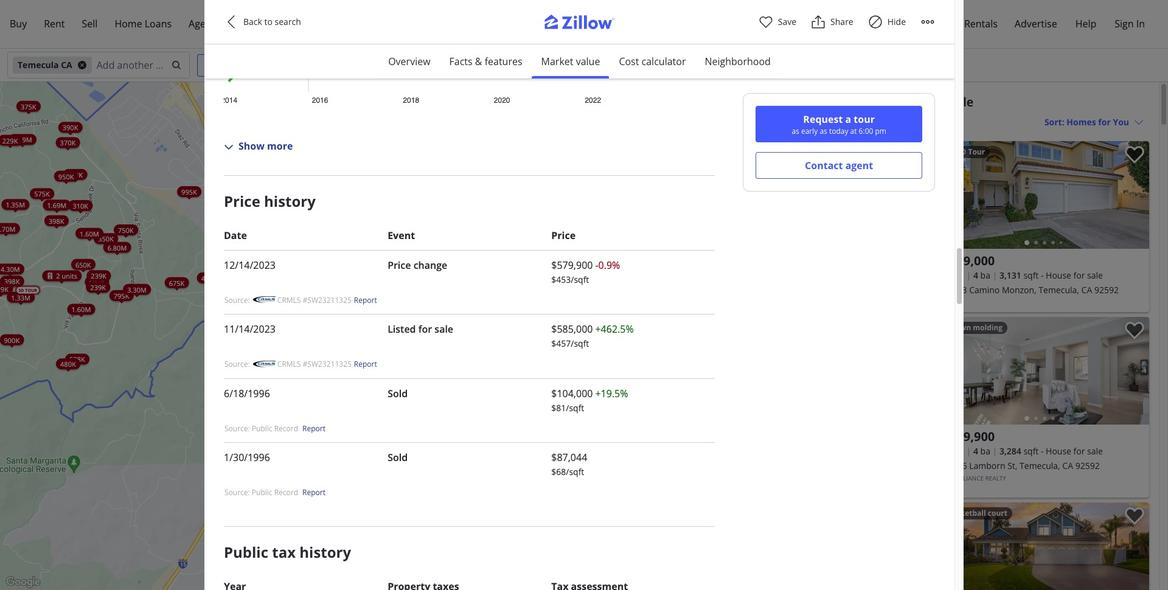 Task type: locate. For each thing, give the bounding box(es) containing it.
more
[[267, 140, 293, 153]]

temecula, down 3,284 sqft
[[1020, 460, 1061, 472]]

92592 for $919,000
[[1095, 284, 1120, 296]]

crmls down 890k link
[[278, 359, 301, 370]]

temecula inside filters element
[[18, 59, 59, 71]]

1 vertical spatial source: public record report
[[225, 488, 326, 498]]

950k link up 1.69m link
[[54, 171, 78, 181]]

public down "1/30/1996"
[[252, 488, 272, 498]]

1 vertical spatial &
[[871, 94, 880, 110]]

650k for the bottom 650k link
[[75, 260, 91, 269]]

listed for sale
[[388, 323, 454, 336]]

change
[[414, 259, 448, 272]]

- house for sale up 45473 camino monzon, temecula, ca 92592 link
[[1042, 270, 1104, 281]]

temecula, right monzon,
[[1039, 284, 1080, 296]]

0.9%
[[599, 259, 621, 272]]

2 4 ba from the top
[[974, 446, 991, 457]]

sqft up monzon,
[[1024, 270, 1039, 281]]

0 vertical spatial - house for sale
[[1042, 270, 1104, 281]]

0 vertical spatial bds
[[950, 270, 965, 281]]

- up 34346 lamborn st, temecula, ca 92592 link
[[1042, 446, 1044, 457]]

950k
[[58, 171, 74, 181], [541, 256, 557, 266]]

1 vertical spatial house
[[1047, 446, 1072, 457]]

0 vertical spatial &
[[475, 55, 482, 68]]

0 vertical spatial 92592
[[1095, 284, 1120, 296]]

0 vertical spatial #
[[303, 295, 308, 305]]

chevron down image inside filters element
[[530, 60, 540, 70]]

1.35m
[[6, 200, 25, 209]]

43822 butternut dr, temecula, ca 92592 image
[[938, 503, 1150, 591]]

3d
[[957, 147, 967, 157], [18, 287, 24, 293], [338, 291, 344, 296], [329, 305, 335, 310]]

1.80m link
[[365, 249, 393, 259]]

realty
[[986, 474, 1007, 483]]

chevron left image down 3d tour
[[945, 188, 959, 202]]

950k up 1.69m link
[[58, 171, 74, 181]]

sale up 34346 lamborn st, temecula, ca 92592 link
[[1088, 446, 1104, 457]]

chevron left image left back
[[224, 15, 239, 29]]

public up "1/30/1996"
[[252, 424, 272, 434]]

1 horizontal spatial 398k link
[[44, 215, 69, 226]]

398k down 4.30m link at the left top
[[4, 277, 20, 286]]

1 vertical spatial chevron right image
[[1129, 364, 1144, 378]]

sale right 919k
[[435, 323, 454, 336]]

1 vertical spatial chevron left image
[[945, 549, 959, 564]]

temecula up 375k link
[[18, 59, 59, 71]]

2
[[56, 271, 60, 280]]

sw23211325 down '724k'
[[308, 359, 352, 370]]

45473
[[943, 284, 968, 296]]

crmls # sw23211325 down 800k 3d tour 724k in the bottom left of the page
[[278, 359, 352, 370]]

temecula, inside 45473 camino monzon, temecula, ca 92592 redfin
[[1039, 284, 1080, 296]]

1 vertical spatial - house for sale
[[1042, 446, 1104, 457]]

source: up 6/18/1996 in the bottom of the page
[[225, 359, 250, 370]]

780k
[[289, 193, 305, 202]]

2 vertical spatial public
[[224, 542, 268, 562]]

0 vertical spatial 4
[[974, 270, 979, 281]]

$579,900
[[552, 259, 593, 272]]

value
[[576, 55, 601, 68]]

- up 45473 camino monzon, temecula, ca 92592 link
[[1042, 270, 1044, 281]]

0 horizontal spatial chevron left image
[[728, 188, 743, 202]]

& up tour on the top of page
[[871, 94, 880, 110]]

1.50m left for
[[226, 199, 245, 209]]

2 4 from the top
[[974, 446, 979, 457]]

0 horizontal spatial as
[[792, 126, 800, 136]]

1 4 from the top
[[974, 270, 979, 281]]

for up 45473 camino monzon, temecula, ca 92592 link
[[1074, 270, 1086, 281]]

link
[[370, 104, 399, 121], [456, 147, 485, 163], [450, 182, 479, 199], [369, 196, 398, 212], [467, 255, 496, 272], [433, 347, 462, 364], [395, 357, 424, 373]]

1 vertical spatial 92592
[[1076, 460, 1101, 472]]

650k link up units
[[71, 259, 95, 270]]

398k down 1.69m link
[[49, 216, 64, 225]]

bds for $949,900
[[950, 446, 965, 457]]

0 vertical spatial 650k
[[67, 170, 83, 179]]

2 vertical spatial chevron left image
[[945, 364, 959, 378]]

/sqft down $104,000
[[566, 402, 585, 414]]

source: down "1/30/1996"
[[225, 488, 250, 498]]

2 source: public record report from the top
[[225, 488, 326, 498]]

800k
[[258, 203, 274, 212], [397, 229, 413, 238], [309, 312, 325, 321], [423, 335, 438, 345]]

1 vertical spatial crmls # sw23211325
[[278, 359, 352, 370]]

398k link down 1.69m link
[[44, 215, 69, 226]]

575k link
[[30, 188, 54, 199]]

$453
[[552, 274, 571, 285]]

950k up the 889k link
[[541, 256, 557, 266]]

350k
[[98, 234, 114, 243]]

0 vertical spatial sold
[[388, 387, 408, 400]]

more image
[[921, 15, 936, 29]]

house
[[1047, 270, 1072, 281], [1047, 446, 1072, 457]]

ba for $949,900
[[981, 446, 991, 457]]

92592 inside 45473 camino monzon, temecula, ca 92592 redfin
[[1095, 284, 1120, 296]]

850k
[[388, 167, 404, 176]]

239k link right units
[[87, 270, 111, 281]]

& right facts
[[475, 55, 482, 68]]

sqft up 34346 lamborn st, temecula, ca 92592 link
[[1024, 446, 1039, 457]]

1 vertical spatial bds
[[950, 446, 965, 457]]

2 sold from the top
[[388, 451, 408, 465]]

1 vertical spatial 1.50m
[[367, 251, 386, 261]]

for for $919,000
[[1074, 270, 1086, 281]]

bds up 34346
[[950, 446, 965, 457]]

chevron down image left cost
[[604, 60, 614, 70]]

4 ba for $919,000
[[974, 270, 991, 281]]

chevron left image down basketball
[[945, 549, 959, 564]]

0 vertical spatial chevron right image
[[913, 188, 928, 202]]

239k link left the 795k
[[86, 282, 110, 293]]

2 sqft from the top
[[1024, 446, 1039, 457]]

chevron left image
[[224, 15, 239, 29], [945, 188, 959, 202], [945, 364, 959, 378]]

1 sold from the top
[[388, 387, 408, 400]]

575k
[[34, 189, 50, 198]]

310k link
[[68, 200, 93, 211]]

1 vertical spatial 239k link
[[86, 282, 110, 293]]

$87,044 $68 /sqft
[[552, 451, 588, 478]]

950k link up the 889k link
[[537, 255, 561, 266]]

1.69m link
[[43, 200, 71, 210]]

3d inside "3d tour 1.33m"
[[18, 287, 24, 293]]

675k
[[169, 278, 185, 287]]

price for price
[[552, 229, 576, 242]]

cost calculator button
[[610, 44, 696, 79]]

2 horizontal spatial 800k link
[[418, 334, 442, 345]]

1/30/1996
[[224, 451, 270, 465]]

agent finder
[[189, 17, 245, 30]]

0 horizontal spatial &
[[475, 55, 482, 68]]

neighborhood button
[[696, 44, 781, 79]]

tour
[[969, 147, 986, 157]]

889k
[[530, 271, 546, 280]]

source: public record report up "1/30/1996"
[[225, 424, 326, 434]]

temecula, inside "34346 lamborn st, temecula, ca 92592 exit alliance realty"
[[1020, 460, 1061, 472]]

2 horizontal spatial price
[[552, 229, 576, 242]]

chevron left image for $919,000
[[945, 188, 959, 202]]

2 record from the top
[[274, 488, 298, 498]]

1 vertical spatial temecula
[[724, 94, 781, 110]]

chevron right image for molding
[[1129, 364, 1144, 378]]

4 for $919,000
[[974, 270, 979, 281]]

public left tax
[[224, 542, 268, 562]]

0 vertical spatial 800k link
[[393, 228, 417, 239]]

tour inside "3d tour 1.33m"
[[25, 287, 37, 293]]

2 units
[[56, 271, 77, 280]]

375k link
[[16, 101, 41, 112]]

sold for 1/30/1996
[[388, 451, 408, 465]]

chevron right image inside 'property images, use arrow keys to navigate, image 1 of 20' group
[[1129, 549, 1144, 564]]

tour inside 800k 3d tour 724k
[[336, 305, 348, 310]]

1 horizontal spatial chevron down image
[[1135, 117, 1145, 127]]

hide image
[[869, 15, 883, 29]]

ca
[[61, 59, 72, 71], [784, 94, 800, 110], [1082, 284, 1093, 296], [1063, 460, 1074, 472]]

/sqft down $585,000 on the bottom
[[571, 338, 590, 350]]

2 vertical spatial for
[[1074, 446, 1086, 457]]

1 vertical spatial temecula,
[[1020, 460, 1061, 472]]

1.60m link down 695k link
[[67, 304, 95, 315]]

1 horizontal spatial as
[[820, 126, 828, 136]]

crmls # sw23211325 up 890k link
[[278, 295, 352, 305]]

1 horizontal spatial 1.50m
[[367, 251, 386, 261]]

0 vertical spatial 875k
[[508, 253, 524, 262]]

redfin
[[943, 298, 964, 307]]

0 vertical spatial chevron left image
[[728, 188, 743, 202]]

1 vertical spatial 875k
[[441, 331, 456, 340]]

1.60m inside 480k 1.60m
[[80, 229, 99, 238]]

1 source: from the top
[[225, 295, 250, 305]]

chevron left image
[[728, 188, 743, 202], [945, 549, 959, 564]]

2 vertical spatial 800k link
[[418, 334, 442, 345]]

backyard relaxation
[[732, 147, 805, 157]]

property images, use arrow keys to navigate, image 1 of 14 group
[[722, 141, 934, 249]]

chevron down image left 383k link on the top left of the page
[[224, 143, 234, 152]]

- right the $579,900
[[596, 259, 599, 272]]

1 crmls from the top
[[278, 295, 301, 305]]

0 vertical spatial ba
[[981, 270, 991, 281]]

sale for $949,900
[[1088, 446, 1104, 457]]

1.50m
[[226, 199, 245, 209], [367, 251, 386, 261]]

695k
[[89, 277, 105, 286]]

875k link up the 889k link
[[504, 252, 528, 263]]

239k left 795k link
[[90, 283, 106, 292]]

pm
[[876, 126, 887, 136]]

# up 890k link
[[303, 295, 308, 305]]

790k link
[[437, 370, 461, 381], [425, 425, 454, 441]]

source: public record report down "1/30/1996"
[[225, 488, 326, 498]]

chevron right image
[[913, 188, 928, 202], [1129, 364, 1144, 378], [1129, 549, 1144, 564]]

1.50m up 565k
[[367, 251, 386, 261]]

advertise
[[1015, 17, 1058, 30]]

as right early
[[820, 126, 828, 136]]

help
[[1076, 17, 1097, 30]]

1 vertical spatial crmls
[[278, 359, 301, 370]]

temecula, for $919,000
[[1039, 284, 1080, 296]]

4 ba up camino
[[974, 270, 991, 281]]

2 bds from the top
[[950, 446, 965, 457]]

4 down $949,900 at the bottom right of the page
[[974, 446, 979, 457]]

1 source: public record report from the top
[[225, 424, 326, 434]]

# down 890k
[[303, 359, 308, 370]]

0 vertical spatial 398k
[[49, 216, 64, 225]]

12/14/2023
[[224, 259, 276, 272]]

ba up camino
[[981, 270, 991, 281]]

hide
[[888, 16, 907, 27]]

share
[[831, 16, 854, 27]]

temecula ca real estate & homes for sale
[[724, 94, 974, 110]]

1 vertical spatial sw23211325
[[308, 359, 352, 370]]

780k link
[[285, 192, 309, 203]]

485k
[[230, 167, 246, 176]]

2 # from the top
[[303, 359, 308, 370]]

- for $949,900
[[1042, 446, 1044, 457]]

650k link up the 310k
[[63, 169, 87, 180]]

chevron right image
[[1129, 188, 1144, 202]]

chevron right image inside property images, use arrow keys to navigate, image 1 of 55 group
[[1129, 364, 1144, 378]]

/sqft inside the $87,044 $68 /sqft
[[566, 466, 585, 478]]

5.70m link
[[0, 223, 20, 234]]

ba up lamborn
[[981, 446, 991, 457]]

/sqft down $87,044
[[566, 466, 585, 478]]

92592 inside "34346 lamborn st, temecula, ca 92592 exit alliance realty"
[[1076, 460, 1101, 472]]

475k
[[201, 273, 217, 282]]

tax
[[272, 542, 296, 562]]

1 bds from the top
[[950, 270, 965, 281]]

1.50m link up 565k
[[363, 251, 390, 261]]

sale
[[950, 94, 974, 110]]

1 horizontal spatial temecula
[[724, 94, 781, 110]]

0 vertical spatial sw23211325
[[308, 295, 352, 305]]

save this home image
[[909, 146, 929, 164], [1126, 146, 1145, 164], [1126, 508, 1145, 526]]

1.86m
[[481, 100, 500, 109]]

1 horizontal spatial &
[[871, 94, 880, 110]]

google image
[[3, 575, 43, 591]]

875k link down 919k link
[[437, 330, 461, 341]]

1.60m link
[[76, 228, 103, 239], [67, 304, 95, 315]]

1.50m link
[[222, 198, 249, 209], [363, 251, 390, 261]]

0 vertical spatial sale
[[1088, 270, 1104, 281]]

/sqft inside $579,900 -0.9% $453 /sqft
[[571, 274, 590, 285]]

agent
[[189, 17, 215, 30]]

0 vertical spatial sqft
[[1024, 270, 1039, 281]]

3d inside 3d tour 540k
[[338, 291, 344, 296]]

save this home image for backyard relaxation
[[909, 146, 929, 164]]

crmls
[[278, 295, 301, 305], [278, 359, 301, 370]]

sale up 45473 camino monzon, temecula, ca 92592 link
[[1088, 270, 1104, 281]]

2 ba from the top
[[981, 446, 991, 457]]

chevron left image down the backyard
[[728, 188, 743, 202]]

650k for top 650k link
[[67, 170, 83, 179]]

4 down $919,000
[[974, 270, 979, 281]]

4
[[974, 270, 979, 281], [974, 446, 979, 457]]

0 horizontal spatial 875k
[[441, 331, 456, 340]]

1 vertical spatial chevron down image
[[224, 143, 234, 152]]

sw23211325 up '724k'
[[308, 295, 352, 305]]

temecula up results
[[724, 94, 781, 110]]

chevron left image inside property images, use arrow keys to navigate, image 1 of 62 group
[[945, 188, 959, 202]]

remove boundary
[[541, 98, 619, 110]]

2 house from the top
[[1047, 446, 1072, 457]]

1 vertical spatial record
[[274, 488, 298, 498]]

0 vertical spatial source: public record report
[[225, 424, 326, 434]]

0 horizontal spatial price
[[224, 191, 260, 211]]

bds up 45473
[[950, 270, 965, 281]]

contact agent
[[805, 159, 874, 172]]

800k link
[[393, 228, 417, 239], [305, 311, 329, 322], [418, 334, 442, 345]]

1 horizontal spatial price
[[388, 259, 411, 272]]

tour inside 3d tour 540k
[[345, 291, 357, 296]]

0 vertical spatial record
[[274, 424, 298, 434]]

tour for 1.33m
[[25, 287, 37, 293]]

source: public record report
[[225, 424, 326, 434], [225, 488, 326, 498]]

485k link
[[226, 166, 250, 177]]

home
[[115, 17, 142, 30]]

house up 34346 lamborn st, temecula, ca 92592 link
[[1047, 446, 1072, 457]]

2 vertical spatial sale
[[1088, 446, 1104, 457]]

1 vertical spatial price
[[552, 229, 576, 242]]

735k
[[237, 193, 253, 202]]

source: up "1/30/1996"
[[225, 424, 250, 434]]

source: up 11/14/2023 on the left of the page
[[225, 295, 250, 305]]

chevron left image inside 'property images, use arrow keys to navigate, image 1 of 20' group
[[945, 549, 959, 564]]

1 vertical spatial 4
[[974, 446, 979, 457]]

temecula for temecula ca
[[18, 59, 59, 71]]

temecula, for $949,900
[[1020, 460, 1061, 472]]

0 vertical spatial 950k link
[[54, 171, 78, 181]]

1.50m link left for
[[222, 198, 249, 209]]

0 vertical spatial 1.50m link
[[222, 198, 249, 209]]

144
[[724, 116, 739, 127]]

chevron left image down crown
[[945, 364, 959, 378]]

show more
[[239, 140, 293, 153]]

main navigation
[[0, 0, 1169, 49]]

1 vertical spatial 4 ba
[[974, 446, 991, 457]]

0 vertical spatial history
[[264, 191, 316, 211]]

search image
[[172, 60, 181, 70]]

chevron down image
[[604, 60, 614, 70], [224, 143, 234, 152]]

669k link
[[386, 335, 410, 346]]

0 vertical spatial temecula
[[18, 59, 59, 71]]

2 vertical spatial price
[[388, 259, 411, 272]]

1 vertical spatial 1.60m
[[72, 305, 91, 314]]

for down 785k
[[419, 323, 432, 336]]

430k link
[[413, 431, 438, 442]]

180k link
[[323, 98, 347, 108]]

0 vertical spatial for
[[1074, 270, 1086, 281]]

1 sw23211325 from the top
[[308, 295, 352, 305]]

sqft for $919,000
[[1024, 270, 1039, 281]]

0 vertical spatial 398k link
[[44, 215, 69, 226]]

565k link
[[372, 262, 396, 273]]

1 horizontal spatial 950k
[[541, 256, 557, 266]]

1m
[[579, 80, 589, 89]]

1 crmls # sw23211325 from the top
[[278, 295, 352, 305]]

1 vertical spatial 650k link
[[71, 259, 95, 270]]

398k link down 4.30m link at the left top
[[0, 276, 24, 287]]

crmls up 890k link
[[278, 295, 301, 305]]

1 vertical spatial 950k
[[541, 256, 557, 266]]

0 horizontal spatial temecula
[[18, 59, 59, 71]]

1 vertical spatial 790k link
[[425, 425, 454, 441]]

480k link
[[56, 358, 80, 369]]

as
[[792, 126, 800, 136], [820, 126, 828, 136]]

2 vertical spatial chevron right image
[[1129, 549, 1144, 564]]

for up 34346 lamborn st, temecula, ca 92592 link
[[1074, 446, 1086, 457]]

1.60m down the 310k link
[[80, 229, 99, 238]]

0 vertical spatial 1.50m
[[226, 199, 245, 209]]

1 house from the top
[[1047, 270, 1072, 281]]

0 vertical spatial temecula,
[[1039, 284, 1080, 296]]

heart image
[[759, 15, 774, 29]]

835k
[[320, 94, 335, 103]]

1 - house for sale from the top
[[1042, 270, 1104, 281]]

3.30m
[[127, 285, 147, 294]]

cost
[[619, 55, 639, 68]]

chevron right image inside property images, use arrow keys to navigate, image 1 of 14 group
[[913, 188, 928, 202]]

report
[[354, 295, 377, 305], [354, 359, 377, 370], [303, 424, 326, 434], [303, 488, 326, 498]]

/sqft down the $579,900
[[571, 274, 590, 285]]

383k link
[[236, 136, 260, 147]]

1 horizontal spatial chevron left image
[[945, 549, 959, 564]]

2 - house for sale from the top
[[1042, 446, 1104, 457]]

as left early
[[792, 126, 800, 136]]

1.60m link down the 310k link
[[76, 228, 103, 239]]

2 as from the left
[[820, 126, 828, 136]]

sold
[[388, 387, 408, 400], [388, 451, 408, 465]]

0 vertical spatial chevron down image
[[530, 60, 540, 70]]

chevron left image inside property images, use arrow keys to navigate, image 1 of 14 group
[[728, 188, 743, 202]]

sold for 6/18/1996
[[388, 387, 408, 400]]

save this home image for basketball court
[[1126, 508, 1145, 526]]

1.60m down 695k link
[[72, 305, 91, 314]]

house up 45473 camino monzon, temecula, ca 92592 link
[[1047, 270, 1072, 281]]

for you 800k
[[258, 198, 281, 212]]

1 ba from the top
[[981, 270, 991, 281]]

main content
[[712, 82, 1160, 591]]

0 horizontal spatial 1.50m link
[[222, 198, 249, 209]]

0 horizontal spatial 875k link
[[437, 330, 461, 341]]

/sqft inside $585,000 +462.5% $457 /sqft
[[571, 338, 590, 350]]

239k right units
[[91, 271, 107, 280]]

1 sqft from the top
[[1024, 270, 1039, 281]]

650k up units
[[75, 260, 91, 269]]

650k up the 310k
[[67, 170, 83, 179]]

you
[[271, 198, 281, 203]]

1 4 ba from the top
[[974, 270, 991, 281]]

- house for sale up 34346 lamborn st, temecula, ca 92592 link
[[1042, 446, 1104, 457]]

4 ba up lamborn
[[974, 446, 991, 457]]

1 horizontal spatial 800k link
[[393, 228, 417, 239]]

chevron down image
[[530, 60, 540, 70], [1135, 117, 1145, 127]]

0 vertical spatial 875k link
[[504, 252, 528, 263]]



Task type: vqa. For each thing, say whether or not it's contained in the screenshot.


Task type: describe. For each thing, give the bounding box(es) containing it.
results
[[741, 116, 769, 127]]

estate
[[832, 94, 868, 110]]

1 vertical spatial 875k link
[[437, 330, 461, 341]]

map
[[542, 583, 554, 589]]

ca inside 45473 camino monzon, temecula, ca 92592 redfin
[[1082, 284, 1093, 296]]

for
[[928, 94, 947, 110]]

facts & features
[[450, 55, 523, 68]]

ca inside filters element
[[61, 59, 72, 71]]

1 vertical spatial 239k
[[90, 283, 106, 292]]

545k
[[269, 265, 284, 274]]

180k
[[328, 98, 343, 108]]

4 ba for $949,900
[[974, 446, 991, 457]]

724k
[[326, 310, 341, 319]]

3.30m link
[[123, 284, 151, 295]]

$919,000
[[943, 253, 996, 269]]

sign
[[1115, 17, 1135, 30]]

890k
[[303, 307, 318, 316]]

745k
[[408, 88, 423, 98]]

795k
[[114, 291, 129, 300]]

+19.5%
[[596, 387, 629, 400]]

for
[[262, 198, 270, 203]]

at
[[851, 126, 857, 136]]

0 horizontal spatial 950k link
[[54, 171, 78, 181]]

0 vertical spatial 790k link
[[437, 370, 461, 381]]

3d for 3d tour 1.33m
[[18, 287, 24, 293]]

11/14/2023
[[224, 323, 276, 336]]

4 source: from the top
[[225, 488, 250, 498]]

buy link
[[1, 10, 35, 38]]

1 record from the top
[[274, 424, 298, 434]]

1 horizontal spatial 875k
[[508, 253, 524, 262]]

- house for sale for $949,900
[[1042, 446, 1104, 457]]

save
[[779, 16, 797, 27]]

map region
[[0, 1, 823, 591]]

0 vertical spatial 790k
[[441, 371, 457, 380]]

785k link
[[408, 312, 433, 323]]

property images, use arrow keys to navigate, image 1 of 55 group
[[938, 317, 1150, 428]]

540k
[[334, 296, 350, 305]]

1 vertical spatial 790k
[[430, 431, 445, 440]]

45473 camino monzon, temecula, ca 92592 image
[[938, 141, 1150, 249]]

1 vertical spatial sale
[[435, 323, 454, 336]]

1 vertical spatial 1.60m link
[[67, 304, 95, 315]]

share image
[[812, 15, 826, 29]]

request
[[804, 113, 843, 126]]

facts
[[450, 55, 473, 68]]

- house for sale for $919,000
[[1042, 270, 1104, 281]]

neighborhood
[[705, 55, 771, 68]]

3d inside 800k 3d tour 724k
[[329, 305, 335, 310]]

2.99m link
[[9, 134, 36, 145]]

919k
[[419, 317, 435, 326]]

for for $949,900
[[1074, 446, 1086, 457]]

2 crmls from the top
[[278, 359, 301, 370]]

in
[[1137, 17, 1146, 30]]

9.50m link
[[668, 249, 696, 260]]

0 horizontal spatial 1.50m
[[226, 199, 245, 209]]

agent finder link
[[180, 10, 253, 38]]

map data ©2023 google
[[542, 583, 608, 589]]

0 horizontal spatial chevron down image
[[224, 143, 234, 152]]

1 horizontal spatial 398k
[[49, 216, 64, 225]]

3 source: from the top
[[225, 424, 250, 434]]

950k for left 950k link
[[58, 171, 74, 181]]

zillow logo image
[[536, 15, 633, 36]]

34346
[[943, 460, 968, 472]]

main content containing temecula ca real estate & homes for sale
[[712, 82, 1160, 591]]

6.80m
[[108, 243, 127, 252]]

tour for 540k
[[345, 291, 357, 296]]

800k inside the for you 800k
[[258, 203, 274, 212]]

chevron left image for basketball court
[[945, 549, 959, 564]]

- inside $579,900 -0.9% $453 /sqft
[[596, 259, 599, 272]]

0 horizontal spatial 398k
[[4, 277, 20, 286]]

bds for $919,000
[[950, 270, 965, 281]]

property images, use arrow keys to navigate, image 1 of 20 group
[[938, 503, 1150, 591]]

market
[[542, 55, 574, 68]]

chevron right image for relaxation
[[913, 188, 928, 202]]

750k
[[118, 225, 134, 234]]

listed
[[388, 323, 416, 336]]

manage rentals link
[[918, 10, 1007, 38]]

temecula for temecula ca real estate & homes for sale
[[724, 94, 781, 110]]

31226 comotilo ct, temecula, ca 92592 image
[[722, 141, 934, 249]]

rentals
[[965, 17, 998, 30]]

back to search
[[244, 16, 301, 27]]

google
[[589, 583, 608, 589]]

market value
[[542, 55, 601, 68]]

chevron left image for $949,900
[[945, 364, 959, 378]]

2.20m
[[491, 171, 511, 180]]

3d for 3d tour
[[957, 147, 967, 157]]

1 vertical spatial 398k link
[[0, 276, 24, 287]]

1 vertical spatial chevron down image
[[1135, 117, 1145, 127]]

house for $919,000
[[1047, 270, 1072, 281]]

950k for bottom 950k link
[[541, 256, 557, 266]]

price for price history
[[224, 191, 260, 211]]

save button
[[759, 15, 797, 29]]

0 vertical spatial 650k link
[[63, 169, 87, 180]]

finder
[[218, 17, 245, 30]]

573k link
[[372, 263, 396, 274]]

2.99m
[[13, 135, 32, 144]]

1.33m
[[11, 293, 30, 302]]

800k inside 800k 3d tour 724k
[[309, 312, 325, 321]]

- for $919,000
[[1042, 270, 1044, 281]]

camino
[[970, 284, 1000, 296]]

use
[[641, 583, 651, 589]]

569k link
[[341, 292, 366, 302]]

help link
[[1068, 10, 1106, 38]]

ba for $919,000
[[981, 270, 991, 281]]

0 vertical spatial public
[[252, 424, 272, 434]]

request a tour as early as today at 6:00 pm
[[792, 113, 887, 136]]

save this home image
[[1126, 322, 1145, 340]]

remove tag image
[[77, 60, 87, 70]]

0 vertical spatial 239k link
[[87, 270, 111, 281]]

& inside facts & features button
[[475, 55, 482, 68]]

units
[[62, 271, 77, 280]]

2 crmls # sw23211325 from the top
[[278, 359, 352, 370]]

sale for $919,000
[[1088, 270, 1104, 281]]

383k
[[240, 137, 256, 146]]

1 vertical spatial history
[[300, 542, 351, 562]]

1 # from the top
[[303, 295, 308, 305]]

310k
[[73, 201, 88, 210]]

375k
[[21, 102, 36, 111]]

date
[[224, 229, 247, 242]]

1 horizontal spatial 875k link
[[504, 252, 528, 263]]

528k
[[69, 355, 85, 364]]

chevron right image for court
[[1129, 549, 1144, 564]]

monzon,
[[1003, 284, 1037, 296]]

overview
[[389, 55, 431, 68]]

480k
[[60, 359, 76, 368]]

advertise link
[[1007, 10, 1066, 38]]

2 sw23211325 from the top
[[308, 359, 352, 370]]

house for $949,900
[[1047, 446, 1072, 457]]

basketball court
[[948, 508, 1008, 519]]

0 vertical spatial chevron down image
[[604, 60, 614, 70]]

/sqft inside $104,000 +19.5% $81 /sqft
[[566, 402, 585, 414]]

34346 lamborn st, temecula, ca 92592 image
[[938, 317, 1150, 425]]

92592 for $949,900
[[1076, 460, 1101, 472]]

835k link
[[316, 93, 340, 104]]

buy
[[10, 17, 27, 30]]

chevron left image for backyard relaxation
[[728, 188, 743, 202]]

property images, use arrow keys to navigate, image 1 of 62 group
[[938, 141, 1150, 252]]

price for price change
[[388, 259, 411, 272]]

©2023
[[569, 583, 587, 589]]

court
[[989, 508, 1008, 519]]

735k link
[[233, 192, 257, 203]]

0 vertical spatial 239k
[[91, 271, 107, 280]]

3d for 3d tour 540k
[[338, 291, 344, 296]]

1 vertical spatial for
[[419, 323, 432, 336]]

$81
[[552, 402, 566, 414]]

home loans link
[[106, 10, 180, 38]]

sqft for $949,900
[[1024, 446, 1039, 457]]

of
[[634, 583, 639, 589]]

0 vertical spatial 1.60m link
[[76, 228, 103, 239]]

filters element
[[0, 49, 1169, 82]]

695k link
[[85, 276, 109, 287]]

565k
[[376, 263, 392, 272]]

st,
[[1008, 460, 1018, 472]]

sell
[[82, 17, 98, 30]]

skip link list tab list
[[379, 44, 781, 79]]

$457
[[552, 338, 571, 350]]

4 for $949,900
[[974, 446, 979, 457]]

remove
[[541, 98, 575, 110]]

1 vertical spatial public
[[252, 488, 272, 498]]

1 as from the left
[[792, 126, 800, 136]]

0 vertical spatial chevron left image
[[224, 15, 239, 29]]

1 horizontal spatial 1.50m link
[[363, 251, 390, 261]]

& inside main content
[[871, 94, 880, 110]]

manage rentals
[[926, 17, 998, 30]]

1.69m
[[47, 200, 66, 210]]

2 source: from the top
[[225, 359, 250, 370]]

to
[[265, 16, 273, 27]]

terms
[[615, 583, 632, 589]]

public tax history
[[224, 542, 351, 562]]

ca inside "34346 lamborn st, temecula, ca 92592 exit alliance realty"
[[1063, 460, 1074, 472]]

clear field image
[[170, 60, 180, 70]]

1 vertical spatial 950k link
[[537, 255, 561, 266]]

1.35m link
[[1, 199, 29, 210]]

0 horizontal spatial 800k link
[[305, 311, 329, 322]]



